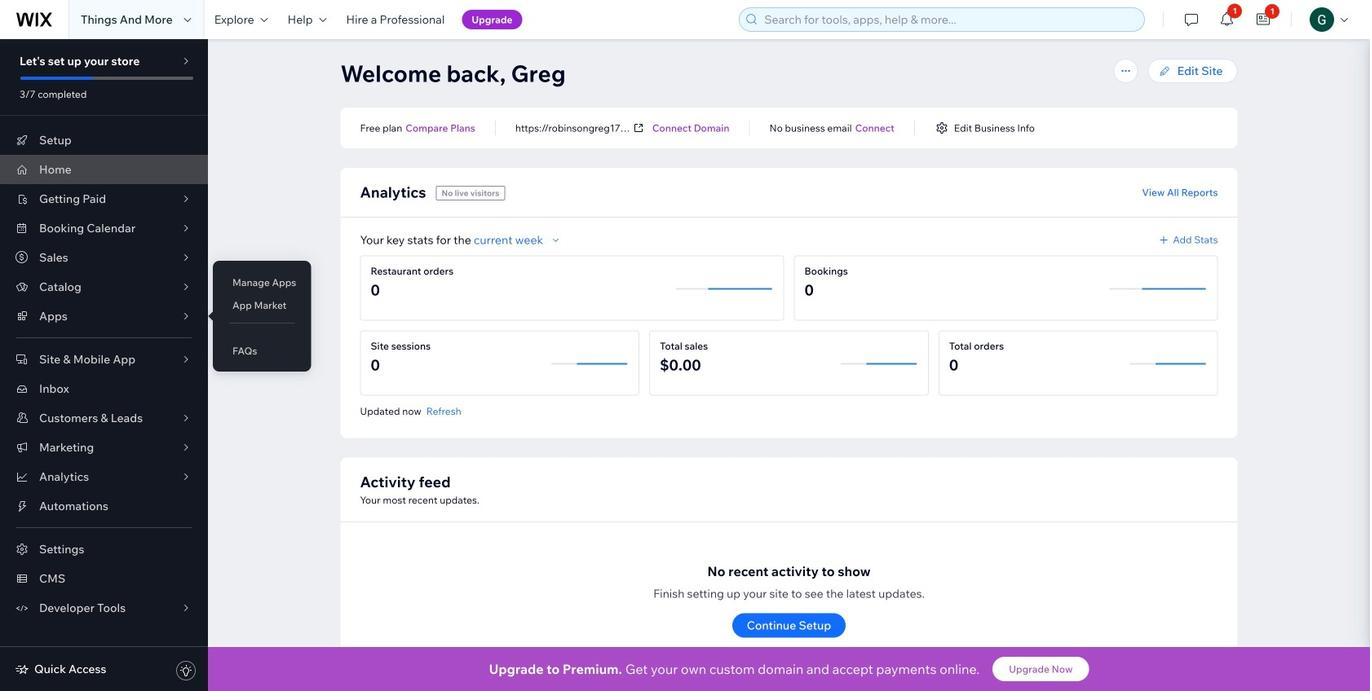 Task type: describe. For each thing, give the bounding box(es) containing it.
Search for tools, apps, help & more... field
[[760, 8, 1140, 31]]



Task type: vqa. For each thing, say whether or not it's contained in the screenshot.
"SEARCH FOR TOOLS, APPS, HELP & MORE..." Field
yes



Task type: locate. For each thing, give the bounding box(es) containing it.
sidebar element
[[0, 39, 208, 692]]



